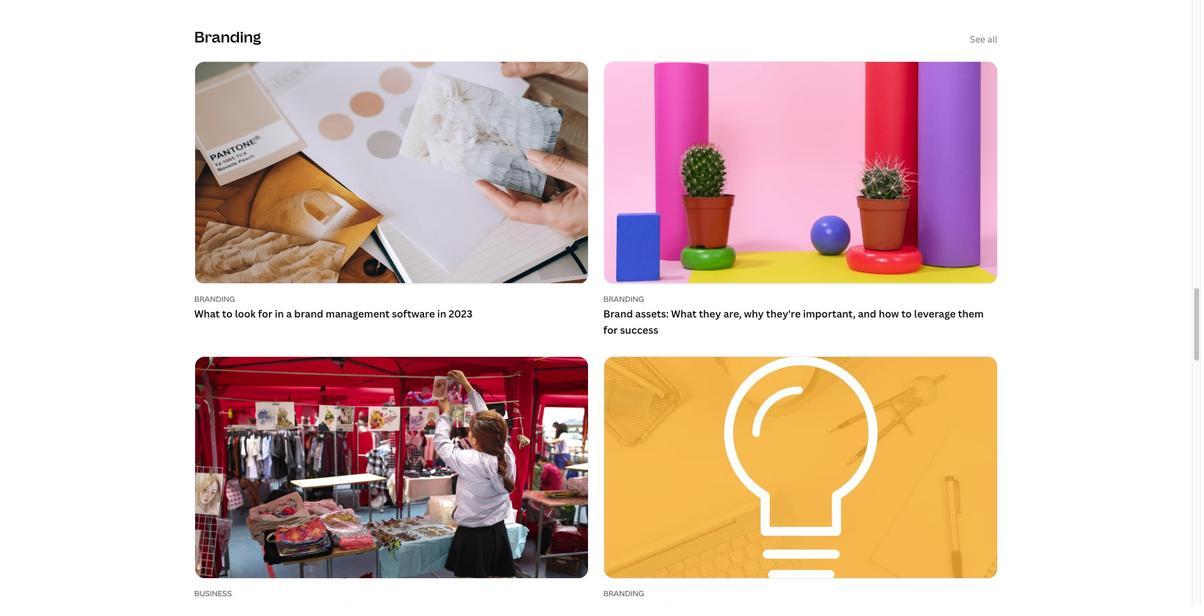 Task type: vqa. For each thing, say whether or not it's contained in the screenshot.
Photo from Pexels
yes



Task type: describe. For each thing, give the bounding box(es) containing it.
what inside branding brand assets: what they are, why they're important, and how to leverage them for success
[[671, 307, 697, 321]]

branding brand assets: what they are, why they're important, and how to leverage them for success
[[603, 294, 984, 337]]

business link
[[194, 589, 588, 599]]

for inside branding brand assets: what they are, why they're important, and how to leverage them for success
[[603, 323, 618, 337]]

branding link for management
[[194, 294, 588, 305]]

see all link
[[970, 33, 998, 47]]

to inside branding what to look for in a brand management software in 2023
[[222, 307, 233, 321]]

software
[[392, 307, 435, 321]]

branding what to look for in a brand management software in 2023
[[194, 294, 473, 321]]

1 in from the left
[[275, 307, 284, 321]]

business
[[194, 589, 232, 599]]

why
[[744, 307, 764, 321]]

look
[[235, 307, 256, 321]]

branding link for important,
[[603, 294, 998, 305]]

what inside branding what to look for in a brand management software in 2023
[[194, 307, 220, 321]]

2023
[[449, 307, 473, 321]]

important,
[[803, 307, 856, 321]]

branding inside branding what to look for in a brand management software in 2023
[[194, 294, 235, 305]]



Task type: locate. For each thing, give the bounding box(es) containing it.
1 horizontal spatial what
[[671, 307, 697, 321]]

0 horizontal spatial for
[[258, 307, 273, 321]]

and
[[858, 307, 876, 321]]

branding link
[[194, 294, 588, 305], [603, 294, 998, 305], [603, 589, 998, 599]]

to
[[222, 307, 233, 321], [902, 307, 912, 321]]

what to look for in a brand management software in 2023 link
[[194, 307, 588, 323]]

to left look at the bottom left of page
[[222, 307, 233, 321]]

leverage
[[914, 307, 956, 321]]

they
[[699, 307, 721, 321]]

brand assets: what they are, why they're important, and how to leverage them for success link
[[603, 307, 998, 339]]

brand
[[294, 307, 323, 321]]

for inside branding what to look for in a brand management software in 2023
[[258, 307, 273, 321]]

all
[[988, 33, 998, 45]]

brand
[[603, 307, 633, 321]]

how
[[879, 307, 899, 321]]

photo from pexels image
[[195, 357, 588, 579]]

see
[[970, 33, 986, 45]]

branding
[[194, 26, 261, 47], [194, 294, 235, 305], [603, 294, 644, 305], [603, 589, 644, 599]]

success
[[620, 323, 658, 337]]

0 horizontal spatial what
[[194, 307, 220, 321]]

1 horizontal spatial in
[[437, 307, 446, 321]]

2 what from the left
[[671, 307, 697, 321]]

for
[[258, 307, 273, 321], [603, 323, 618, 337]]

2 to from the left
[[902, 307, 912, 321]]

management
[[326, 307, 390, 321]]

2 in from the left
[[437, 307, 446, 321]]

assets:
[[635, 307, 669, 321]]

a
[[286, 307, 292, 321]]

1 horizontal spatial for
[[603, 323, 618, 337]]

to inside branding brand assets: what they are, why they're important, and how to leverage them for success
[[902, 307, 912, 321]]

in
[[275, 307, 284, 321], [437, 307, 446, 321]]

what left look at the bottom left of page
[[194, 307, 220, 321]]

0 vertical spatial for
[[258, 307, 273, 321]]

0 horizontal spatial to
[[222, 307, 233, 321]]

1 what from the left
[[194, 307, 220, 321]]

1 vertical spatial for
[[603, 323, 618, 337]]

are,
[[723, 307, 742, 321]]

see all
[[970, 33, 998, 45]]

for right look at the bottom left of page
[[258, 307, 273, 321]]

them
[[958, 307, 984, 321]]

1 horizontal spatial to
[[902, 307, 912, 321]]

to right "how" on the right
[[902, 307, 912, 321]]

1 to from the left
[[222, 307, 233, 321]]

for down brand
[[603, 323, 618, 337]]

in left 2023
[[437, 307, 446, 321]]

what
[[194, 307, 220, 321], [671, 307, 697, 321]]

what left they
[[671, 307, 697, 321]]

they're
[[766, 307, 801, 321]]

0 horizontal spatial in
[[275, 307, 284, 321]]

branding inside branding brand assets: what they are, why they're important, and how to leverage them for success
[[603, 294, 644, 305]]

in left a
[[275, 307, 284, 321]]



